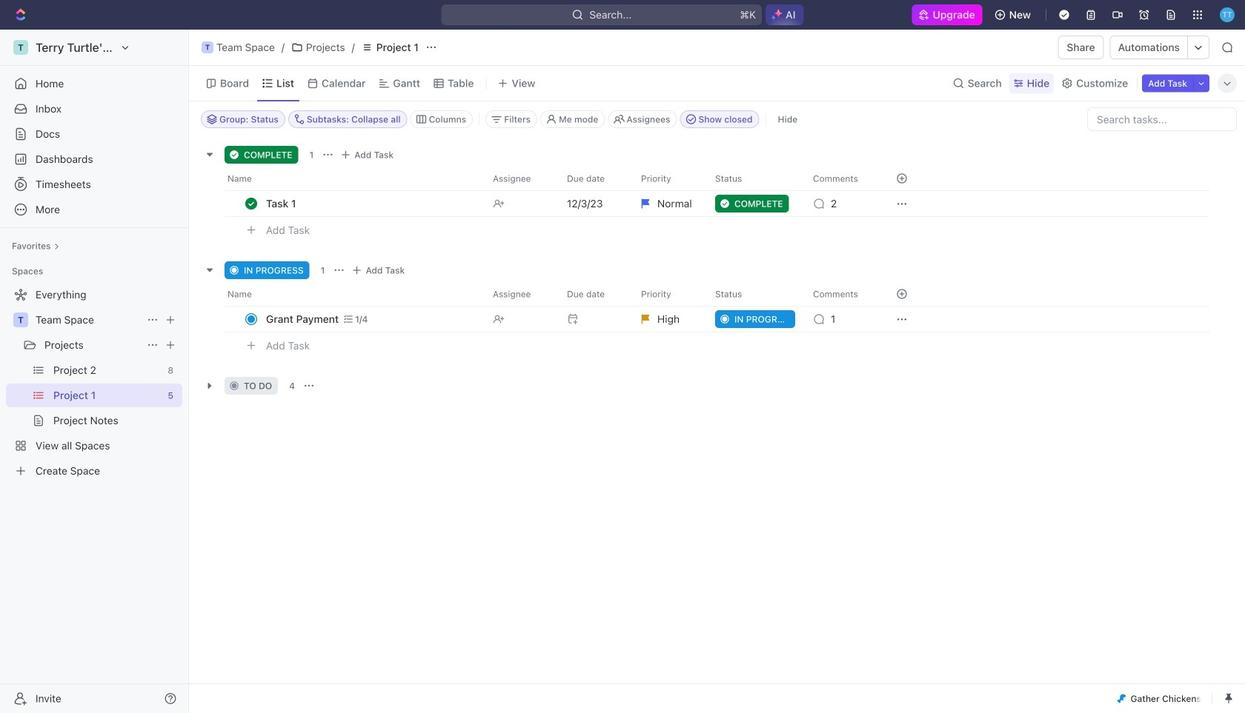 Task type: describe. For each thing, give the bounding box(es) containing it.
sidebar navigation
[[0, 30, 192, 714]]

team space, , element inside sidebar navigation
[[13, 313, 28, 328]]

tree inside sidebar navigation
[[6, 283, 182, 483]]

drumstick bite image
[[1118, 695, 1127, 704]]



Task type: locate. For each thing, give the bounding box(es) containing it.
1 horizontal spatial team space, , element
[[202, 42, 214, 53]]

terry turtle's workspace, , element
[[13, 40, 28, 55]]

0 vertical spatial team space, , element
[[202, 42, 214, 53]]

0 horizontal spatial team space, , element
[[13, 313, 28, 328]]

team space, , element
[[202, 42, 214, 53], [13, 313, 28, 328]]

1 vertical spatial team space, , element
[[13, 313, 28, 328]]

tree
[[6, 283, 182, 483]]

Search tasks... text field
[[1088, 108, 1237, 130]]



Task type: vqa. For each thing, say whether or not it's contained in the screenshot.
leftmost TEAM SPACE, , element
yes



